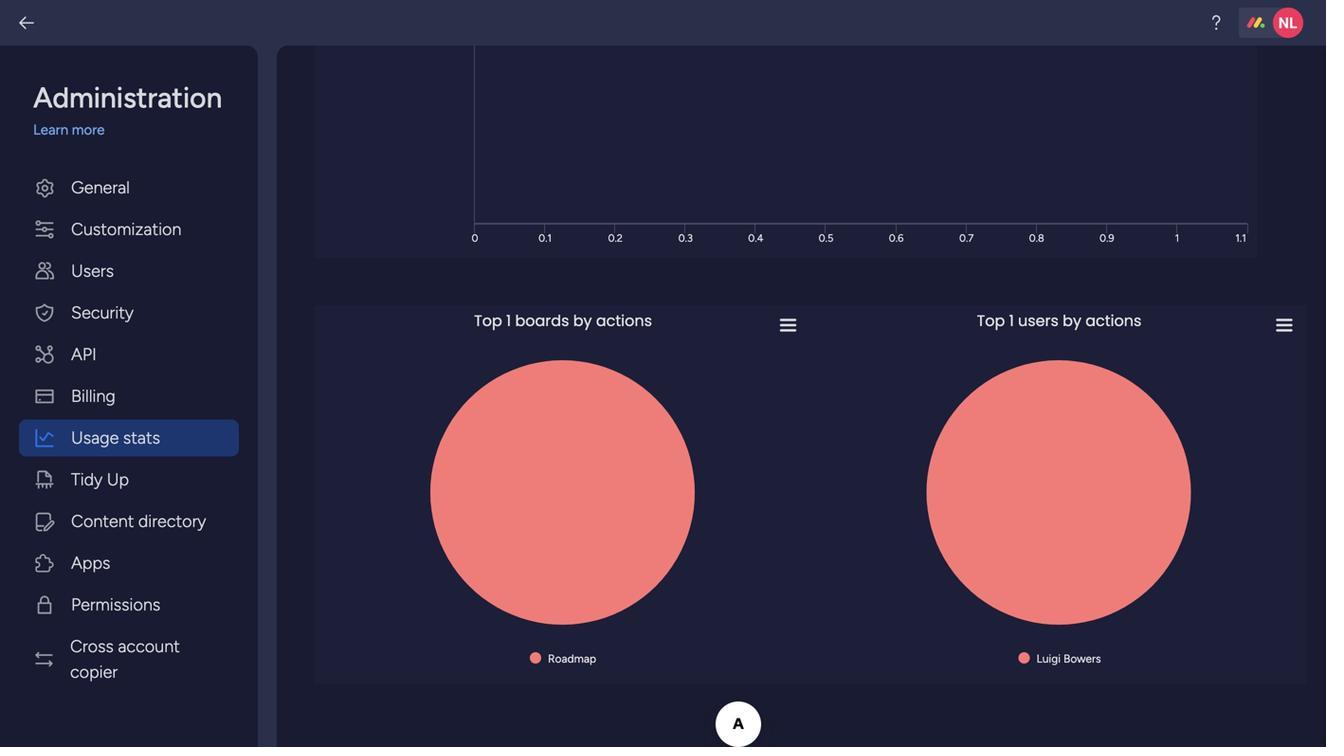 Task type: locate. For each thing, give the bounding box(es) containing it.
security
[[71, 303, 134, 323]]

users button
[[19, 253, 239, 290]]

administration learn more
[[33, 81, 222, 138]]

content directory
[[71, 511, 206, 532]]

back to workspace image
[[17, 13, 36, 32]]

permissions button
[[19, 587, 239, 624]]

cross account copier
[[70, 636, 180, 682]]

directory
[[138, 511, 206, 532]]

content
[[71, 511, 134, 532]]

content directory button
[[19, 503, 239, 540]]

usage stats button
[[19, 420, 239, 457]]

account
[[118, 636, 180, 657]]

general button
[[19, 169, 239, 206]]

permissions
[[71, 595, 161, 615]]

users
[[71, 261, 114, 281]]

tidy up
[[71, 469, 129, 490]]

tidy
[[71, 469, 103, 490]]

customization
[[71, 219, 182, 239]]

general
[[71, 177, 130, 198]]

more
[[72, 121, 105, 138]]

up
[[107, 469, 129, 490]]

cross account copier button
[[19, 628, 239, 691]]

stats
[[123, 428, 160, 448]]

learn
[[33, 121, 68, 138]]

help image
[[1207, 13, 1226, 32]]



Task type: describe. For each thing, give the bounding box(es) containing it.
customization button
[[19, 211, 239, 248]]

security button
[[19, 294, 239, 331]]

apps button
[[19, 545, 239, 582]]

tidy up button
[[19, 461, 239, 498]]

usage stats
[[71, 428, 160, 448]]

learn more link
[[33, 119, 239, 141]]

billing
[[71, 386, 116, 406]]

noah lott image
[[1274, 8, 1304, 38]]

apps
[[71, 553, 110, 573]]

cross
[[70, 636, 114, 657]]

usage
[[71, 428, 119, 448]]

copier
[[70, 662, 118, 682]]

billing button
[[19, 378, 239, 415]]

api button
[[19, 336, 239, 373]]

administration
[[33, 81, 222, 115]]

api
[[71, 344, 97, 365]]



Task type: vqa. For each thing, say whether or not it's contained in the screenshot.
right '×'
no



